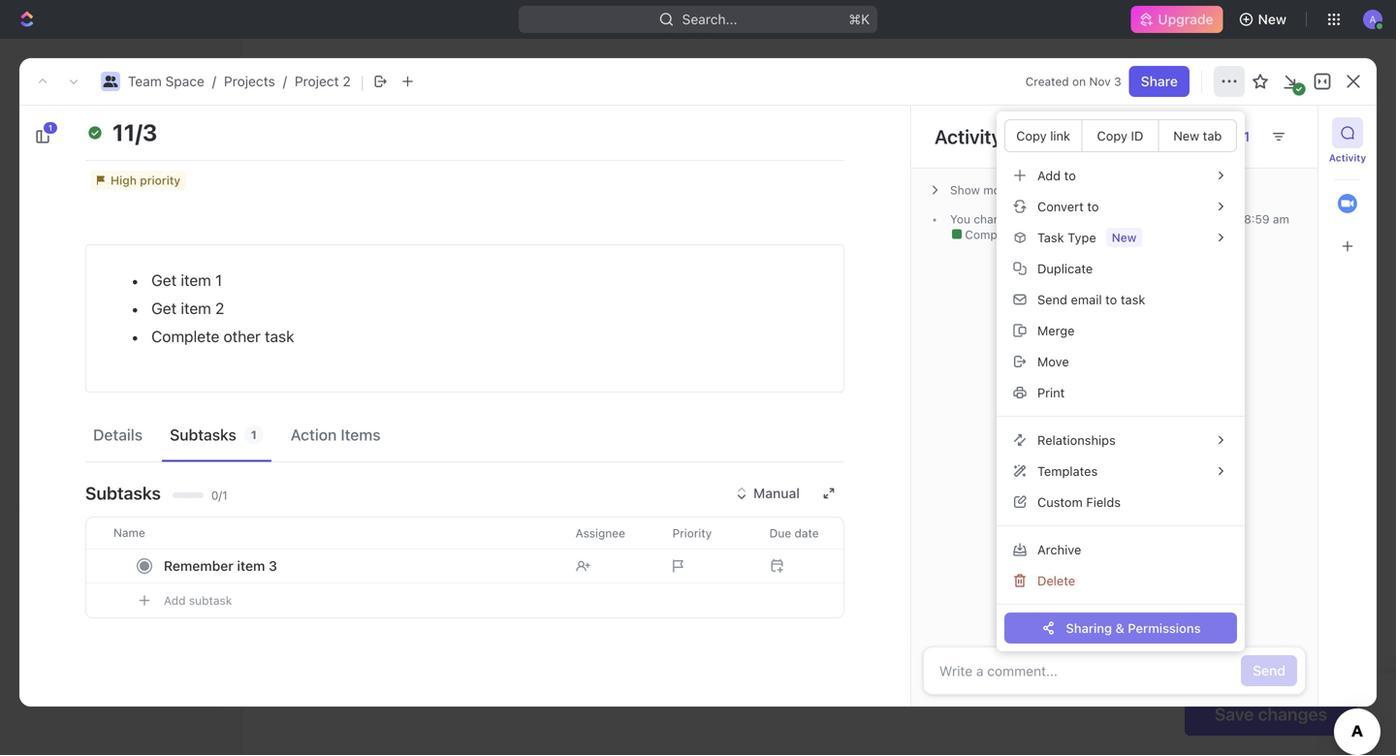 Task type: vqa. For each thing, say whether or not it's contained in the screenshot.
by
yes



Task type: locate. For each thing, give the bounding box(es) containing it.
permissions
[[1128, 621, 1201, 636]]

relationships
[[1038, 433, 1116, 447]]

nov
[[1089, 75, 1111, 88], [1195, 212, 1216, 226]]

1 horizontal spatial sms
[[720, 434, 749, 450]]

0 horizontal spatial an
[[992, 527, 1006, 540]]

0 horizontal spatial in.
[[803, 523, 816, 537]]

new tab button
[[1159, 120, 1236, 151]]

new down to do to
[[1112, 231, 1137, 244]]

use
[[968, 527, 989, 540]]

1 get from the top
[[151, 271, 177, 289]]

item
[[181, 271, 211, 289], [181, 299, 211, 318], [237, 558, 265, 574]]

0 vertical spatial in.
[[803, 523, 816, 537]]

1 vertical spatial app
[[40, 554, 70, 573]]

my right projects link
[[281, 82, 309, 106]]

using
[[769, 434, 803, 450]]

authenticator
[[1111, 434, 1194, 450]]

to right the add
[[1064, 168, 1076, 183]]

send up merge
[[1038, 292, 1068, 307]]

2 left | on the left of the page
[[343, 73, 351, 89]]

1 horizontal spatial activity
[[1329, 152, 1366, 163]]

0 vertical spatial nov
[[1089, 75, 1111, 88]]

at
[[1230, 212, 1241, 226]]

0 horizontal spatial via
[[656, 523, 672, 537]]

send for send email to task
[[1038, 292, 1068, 307]]

0 horizontal spatial app
[[40, 554, 70, 573]]

move
[[1038, 354, 1069, 369]]

subtasks
[[170, 426, 236, 444], [85, 483, 161, 504]]

passcode down app.
[[1212, 527, 1265, 540]]

activity
[[935, 125, 1002, 148], [1329, 152, 1366, 163]]

copy
[[1016, 128, 1047, 143], [1097, 128, 1128, 143]]

in. inside authenticator app (totp) use an app to receive a temporary one-time passcode each time you log in.
[[1038, 538, 1051, 552]]

each
[[703, 523, 730, 537], [1268, 527, 1295, 540]]

sms down "2fa"
[[675, 523, 700, 537]]

task right other
[[265, 327, 294, 346]]

8:59
[[1244, 212, 1270, 226]]

available on business plans or higher element
[[492, 541, 549, 554]]

to right email
[[1106, 292, 1117, 307]]

a inside text message (sms) receive a one-time passcode via sms each time you log in. business
[[538, 523, 544, 537]]

passcode up authenticator
[[946, 434, 1007, 450]]

new right upgrade
[[1258, 11, 1287, 27]]

0 vertical spatial my settings
[[281, 82, 390, 106]]

send up save changes at the right
[[1253, 663, 1286, 679]]

0 vertical spatial an
[[1092, 434, 1107, 450]]

to right convert
[[1087, 199, 1099, 214]]

subtasks down details
[[85, 483, 161, 504]]

3 right on
[[1114, 75, 1122, 88]]

1 horizontal spatial /
[[283, 73, 287, 89]]

keep your account secure by enabling 2fa via sms or using a temporary one-time passcode (totp) from an authenticator app.
[[429, 434, 1225, 450]]

0 horizontal spatial your
[[96, 589, 121, 602]]

2 horizontal spatial a
[[1090, 527, 1096, 540]]

team space / projects / project 2 |
[[128, 72, 364, 91]]

to left do
[[1105, 212, 1118, 226]]

0 horizontal spatial activity
[[935, 125, 1002, 148]]

changed
[[974, 212, 1021, 226]]

copy left id on the right of page
[[1097, 128, 1128, 143]]

add
[[1038, 168, 1061, 183]]

1 horizontal spatial task
[[1121, 292, 1146, 307]]

details
[[93, 426, 143, 444]]

1 horizontal spatial log
[[1018, 538, 1035, 552]]

0 horizontal spatial 1
[[48, 124, 52, 132]]

1 vertical spatial log
[[1018, 538, 1035, 552]]

log left 'archive'
[[1018, 538, 1035, 552]]

1 up the complete
[[215, 271, 222, 289]]

Enter New Password field
[[429, 314, 1358, 360]]

3 right remember
[[269, 558, 277, 574]]

fields
[[1086, 495, 1121, 510]]

0 vertical spatial log
[[783, 523, 800, 537]]

1 horizontal spatial send
[[1253, 663, 1286, 679]]

temporary
[[818, 434, 883, 450], [1100, 527, 1156, 540]]

1 / from the left
[[212, 73, 216, 89]]

sms left or
[[720, 434, 749, 450]]

all
[[66, 589, 79, 602]]

1 vertical spatial in.
[[1038, 538, 1051, 552]]

archive
[[1038, 543, 1081, 557]]

to right app
[[1033, 527, 1044, 540]]

activity inside task sidebar navigation tab list
[[1329, 152, 1366, 163]]

you right use
[[995, 538, 1015, 552]]

created
[[1026, 75, 1069, 88]]

/ left the 'project' at the top left
[[283, 73, 287, 89]]

print button
[[1005, 377, 1237, 408]]

1 horizontal spatial copy
[[1097, 128, 1128, 143]]

to right do
[[1140, 212, 1151, 226]]

2 copy from the left
[[1097, 128, 1128, 143]]

1 vertical spatial activity
[[1329, 152, 1366, 163]]

0 vertical spatial activity
[[935, 125, 1002, 148]]

a right using
[[807, 434, 814, 450]]

0 horizontal spatial passcode
[[600, 523, 653, 537]]

⌘k
[[849, 11, 870, 27]]

1 vertical spatial get
[[151, 299, 177, 318]]

log
[[783, 523, 800, 537], [1018, 538, 1035, 552]]

task sidebar navigation tab list
[[1326, 117, 1369, 262]]

settings up a on the top left of the page
[[314, 82, 390, 106]]

get up the complete
[[151, 299, 177, 318]]

0 vertical spatial subtasks
[[170, 426, 236, 444]]

user group image
[[103, 76, 118, 87]]

app down and at the left of the page
[[168, 606, 190, 620]]

0 vertical spatial 2
[[343, 73, 351, 89]]

1 vertical spatial sms
[[675, 523, 700, 537]]

item for remember
[[237, 558, 265, 574]]

settings up "workspaces"
[[62, 154, 119, 170]]

save changes
[[1215, 704, 1327, 725]]

other
[[224, 327, 261, 346]]

authenticator
[[968, 503, 1063, 521]]

remember item 3
[[164, 558, 277, 574]]

app inside authenticator app (totp) use an app to receive a temporary one-time passcode each time you log in.
[[1067, 503, 1095, 521]]

0 horizontal spatial subtasks
[[85, 483, 161, 504]]

via down "2fa"
[[656, 523, 672, 537]]

you inside authenticator app (totp) use an app to receive a temporary one-time passcode each time you log in.
[[995, 538, 1015, 552]]

1 left action
[[251, 428, 257, 442]]

you
[[760, 523, 780, 537], [995, 538, 1015, 552]]

1 vertical spatial nov
[[1195, 212, 1216, 226]]

1 vertical spatial my settings
[[39, 154, 119, 170]]

2 inside team space / projects / project 2 |
[[343, 73, 351, 89]]

1 horizontal spatial via
[[699, 434, 717, 450]]

1 horizontal spatial (totp)
[[1099, 503, 1150, 521]]

0 horizontal spatial my
[[39, 154, 59, 170]]

3 inside remember item 3 link
[[269, 558, 277, 574]]

1 vertical spatial (totp)
[[1099, 503, 1150, 521]]

in.
[[803, 523, 816, 537], [1038, 538, 1051, 552]]

0 horizontal spatial each
[[703, 523, 730, 537]]

passcode inside text message (sms) receive a one-time passcode via sms each time you log in. business
[[600, 523, 653, 537]]

0 vertical spatial 1
[[48, 124, 52, 132]]

1 vertical spatial 3
[[269, 558, 277, 574]]

task
[[1121, 292, 1146, 307], [265, 327, 294, 346]]

1 vertical spatial an
[[992, 527, 1006, 540]]

2 vertical spatial item
[[237, 558, 265, 574]]

app up find
[[40, 554, 70, 573]]

activity inside the task sidebar content section
[[935, 125, 1002, 148]]

copy left link
[[1016, 128, 1047, 143]]

new inside new tab button
[[1173, 128, 1200, 143]]

cloud storage link
[[39, 297, 203, 330]]

1 horizontal spatial you
[[995, 538, 1015, 552]]

1 horizontal spatial subtasks
[[170, 426, 236, 444]]

1 horizontal spatial app
[[168, 606, 190, 620]]

send email to task
[[1038, 292, 1146, 307]]

1 vertical spatial 1
[[215, 271, 222, 289]]

passcode
[[946, 434, 1007, 450], [600, 523, 653, 537], [1212, 527, 1265, 540]]

an up templates button
[[1092, 434, 1107, 450]]

duplicate
[[1038, 261, 1093, 276]]

0 vertical spatial item
[[181, 271, 211, 289]]

priority
[[91, 144, 138, 160]]

1 horizontal spatial my
[[281, 82, 309, 106]]

1 horizontal spatial 3
[[1114, 75, 1122, 88]]

my settings up "workspaces"
[[39, 154, 119, 170]]

2 horizontal spatial app
[[1067, 503, 1095, 521]]

from up templates
[[1059, 434, 1088, 450]]

1 inside button
[[48, 124, 52, 132]]

a down "message"
[[538, 523, 544, 537]]

2 vertical spatial app
[[168, 606, 190, 620]]

1 horizontal spatial 1
[[215, 271, 222, 289]]

relationships button
[[1005, 425, 1237, 456]]

1 vertical spatial task
[[265, 327, 294, 346]]

new left tab on the top
[[1173, 128, 1200, 143]]

in. down keep your account secure by enabling 2fa via sms or using a temporary one-time passcode (totp) from an authenticator app.
[[803, 523, 816, 537]]

1 horizontal spatial an
[[1092, 434, 1107, 450]]

0 vertical spatial from
[[1062, 212, 1087, 226]]

0 vertical spatial app
[[1067, 503, 1095, 521]]

one- inside authenticator app (totp) use an app to receive a temporary one-time passcode each time you log in.
[[1159, 527, 1185, 540]]

|
[[360, 72, 364, 91]]

to do to
[[1102, 212, 1151, 226]]

0 horizontal spatial temporary
[[818, 434, 883, 450]]

subtasks up 0/1
[[170, 426, 236, 444]]

log down using
[[783, 523, 800, 537]]

/ right space
[[212, 73, 216, 89]]

from
[[1062, 212, 1087, 226], [1059, 434, 1088, 450]]

0 vertical spatial get
[[151, 271, 177, 289]]

a right receive
[[1090, 527, 1096, 540]]

changes
[[1258, 704, 1327, 725]]

from up "task type"
[[1062, 212, 1087, 226]]

app up receive
[[1067, 503, 1095, 521]]

calendar link
[[39, 335, 203, 368]]

print
[[1038, 385, 1065, 400]]

1 vertical spatial 2
[[215, 299, 224, 318]]

log inside authenticator app (totp) use an app to receive a temporary one-time passcode each time you log in.
[[1018, 538, 1035, 552]]

your up in
[[96, 589, 121, 602]]

temporary right using
[[818, 434, 883, 450]]

0 horizontal spatial you
[[760, 523, 780, 537]]

0 vertical spatial settings
[[314, 82, 390, 106]]

team space link
[[128, 73, 204, 89]]

upgrade link
[[1131, 6, 1223, 33]]

add to button
[[1005, 160, 1237, 191]]

projects
[[224, 73, 275, 89]]

0 vertical spatial send
[[1038, 292, 1068, 307]]

get up cloud storage link
[[151, 271, 177, 289]]

item inside remember item 3 link
[[237, 558, 265, 574]]

1 vertical spatial my
[[39, 154, 59, 170]]

task down duplicate "button"
[[1121, 292, 1146, 307]]

get item 1 get item 2 complete other task
[[151, 271, 294, 346]]

convert to button
[[1005, 191, 1237, 222]]

0 horizontal spatial send
[[1038, 292, 1068, 307]]

0 horizontal spatial sms
[[675, 523, 700, 537]]

2
[[343, 73, 351, 89], [215, 299, 224, 318]]

1 vertical spatial temporary
[[1100, 527, 1156, 540]]

notifications
[[39, 230, 118, 246]]

by
[[595, 434, 610, 450]]

move button
[[1005, 346, 1237, 377]]

1 vertical spatial your
[[96, 589, 121, 602]]

1 down back link
[[48, 124, 52, 132]]

in
[[108, 606, 118, 620]]

new tab
[[1173, 128, 1222, 143]]

or
[[753, 434, 766, 450]]

1 horizontal spatial in.
[[1038, 538, 1051, 552]]

1 horizontal spatial my settings
[[281, 82, 390, 106]]

send
[[1038, 292, 1068, 307], [1253, 663, 1286, 679]]

1 horizontal spatial temporary
[[1100, 527, 1156, 540]]

passcode down (sms)
[[600, 523, 653, 537]]

1 horizontal spatial one-
[[886, 434, 915, 450]]

app center
[[40, 554, 123, 573]]

0 horizontal spatial 2
[[215, 299, 224, 318]]

1 copy from the left
[[1016, 128, 1047, 143]]

apple
[[281, 225, 324, 244]]

my settings up a on the top left of the page
[[281, 82, 390, 106]]

0 horizontal spatial /
[[212, 73, 216, 89]]

to inside add to button
[[1064, 168, 1076, 183]]

log inside text message (sms) receive a one-time passcode via sms each time you log in. business
[[783, 523, 800, 537]]

1 vertical spatial via
[[656, 523, 672, 537]]

0 horizontal spatial a
[[538, 523, 544, 537]]

2 up other
[[215, 299, 224, 318]]

your right keep
[[464, 434, 492, 450]]

merge button
[[1005, 315, 1237, 346]]

an left app
[[992, 527, 1006, 540]]

0 horizontal spatial task
[[265, 327, 294, 346]]

time
[[915, 434, 943, 450], [573, 523, 597, 537], [733, 523, 757, 537], [1185, 527, 1209, 540], [968, 538, 992, 552]]

am
[[1273, 212, 1290, 226]]

nov left the 8
[[1195, 212, 1216, 226]]

1 vertical spatial send
[[1253, 663, 1286, 679]]

to inside 'send email to task' button
[[1106, 292, 1117, 307]]

0 horizontal spatial copy
[[1016, 128, 1047, 143]]

1 vertical spatial you
[[995, 538, 1015, 552]]

nov right on
[[1089, 75, 1111, 88]]

task inside the get item 1 get item 2 complete other task
[[265, 327, 294, 346]]

temporary down custom fields button at the bottom of the page
[[1100, 527, 1156, 540]]

0 horizontal spatial my settings
[[39, 154, 119, 170]]

you down or
[[760, 523, 780, 537]]

type
[[1068, 230, 1096, 245]]

copy for copy link
[[1016, 128, 1047, 143]]

sms inside text message (sms) receive a one-time passcode via sms each time you log in. business
[[675, 523, 700, 537]]

&
[[1116, 621, 1125, 636]]

0 vertical spatial you
[[760, 523, 780, 537]]

in. right app
[[1038, 538, 1051, 552]]

0 horizontal spatial one-
[[547, 523, 573, 537]]

(totp) up templates
[[1010, 434, 1055, 450]]

id
[[1131, 128, 1144, 143]]

send inside the task sidebar content section
[[1253, 663, 1286, 679]]

0 horizontal spatial settings
[[62, 154, 119, 170]]

2 inside the get item 1 get item 2 complete other task
[[215, 299, 224, 318]]

via right "2fa"
[[699, 434, 717, 450]]

1 horizontal spatial passcode
[[946, 434, 1007, 450]]

one- inside text message (sms) receive a one-time passcode via sms each time you log in. business
[[547, 523, 573, 537]]

1 horizontal spatial your
[[464, 434, 492, 450]]

/
[[212, 73, 216, 89], [283, 73, 287, 89]]

center!
[[40, 624, 80, 637]]

(totp) up archive button
[[1099, 503, 1150, 521]]

1 horizontal spatial nov
[[1195, 212, 1216, 226]]

my down 1 button
[[39, 154, 59, 170]]

2 horizontal spatial passcode
[[1212, 527, 1265, 540]]

1 vertical spatial settings
[[62, 154, 119, 170]]

templates button
[[1005, 456, 1237, 487]]



Task type: describe. For each thing, give the bounding box(es) containing it.
(sms)
[[592, 499, 636, 518]]

0 vertical spatial temporary
[[818, 434, 883, 450]]

link
[[1050, 128, 1071, 143]]

2 vertical spatial 1
[[251, 428, 257, 442]]

0 vertical spatial 3
[[1114, 75, 1122, 88]]

1 vertical spatial subtasks
[[85, 483, 161, 504]]

in. inside text message (sms) receive a one-time passcode via sms each time you log in. business
[[803, 523, 816, 537]]

sharing & permissions
[[1066, 621, 1201, 636]]

task
[[1038, 230, 1064, 245]]

a
[[300, 145, 331, 202]]

new button
[[1231, 4, 1298, 35]]

relationships button
[[1005, 425, 1237, 456]]

via inside text message (sms) receive a one-time passcode via sms each time you log in. business
[[656, 523, 672, 537]]

(totp) inside authenticator app (totp) use an app to receive a temporary one-time passcode each time you log in.
[[1099, 503, 1150, 521]]

your inside find all of your apps and integrations in our new app center!
[[96, 589, 121, 602]]

complete
[[151, 327, 219, 346]]

Enter Username text field
[[429, 151, 1358, 197]]

you inside text message (sms) receive a one-time passcode via sms each time you log in. business
[[760, 523, 780, 537]]

nov inside the task sidebar content section
[[1195, 212, 1216, 226]]

upgrade
[[1158, 11, 1214, 27]]

calendar
[[39, 343, 95, 359]]

enabling
[[614, 434, 667, 450]]

2 / from the left
[[283, 73, 287, 89]]

duplicate button
[[1005, 253, 1237, 284]]

task inside button
[[1121, 292, 1146, 307]]

2 get from the top
[[151, 299, 177, 318]]

0/1
[[211, 489, 228, 502]]

new
[[143, 606, 165, 620]]

add to button
[[1005, 160, 1237, 191]]

secure
[[549, 434, 592, 450]]

copy link button
[[1006, 120, 1082, 151]]

business
[[495, 542, 545, 553]]

Enter Email text field
[[429, 233, 1358, 278]]

nov 8 at 8:59 am
[[1195, 212, 1290, 226]]

copy id
[[1097, 128, 1144, 143]]

notifications link
[[39, 221, 203, 254]]

convert
[[1038, 199, 1084, 214]]

send for send
[[1253, 663, 1286, 679]]

our
[[121, 606, 139, 620]]

11/3
[[112, 119, 157, 146]]

0 vertical spatial your
[[464, 434, 492, 450]]

details button
[[85, 417, 150, 453]]

my inside my settings link
[[39, 154, 59, 170]]

passcode inside authenticator app (totp) use an app to receive a temporary one-time passcode each time you log in.
[[1212, 527, 1265, 540]]

0 vertical spatial (totp)
[[1010, 434, 1055, 450]]

share
[[1141, 73, 1178, 89]]

my settings link
[[39, 146, 203, 179]]

find
[[40, 589, 63, 602]]

save changes button
[[1185, 693, 1358, 736]]

project
[[295, 73, 339, 89]]

an inside authenticator app (totp) use an app to receive a temporary one-time passcode each time you log in.
[[992, 527, 1006, 540]]

0 vertical spatial sms
[[720, 434, 749, 450]]

items
[[341, 426, 381, 444]]

task sidebar content section
[[911, 106, 1318, 707]]

project 2 link
[[295, 73, 351, 89]]

receive
[[1047, 527, 1087, 540]]

new up remember
[[170, 513, 196, 525]]

app
[[1009, 527, 1029, 540]]

search...
[[682, 11, 737, 27]]

action
[[291, 426, 337, 444]]

add to
[[1038, 168, 1076, 183]]

cloud storage
[[39, 305, 128, 321]]

each inside authenticator app (totp) use an app to receive a temporary one-time passcode each time you log in.
[[1268, 527, 1295, 540]]

back link
[[39, 78, 115, 103]]

integrations
[[40, 606, 105, 620]]

email
[[1071, 292, 1102, 307]]

referrals link
[[39, 373, 203, 406]]

convert to button
[[1005, 191, 1237, 222]]

1 vertical spatial from
[[1059, 434, 1088, 450]]

text
[[492, 499, 521, 518]]

storage
[[79, 305, 128, 321]]

1 horizontal spatial a
[[807, 434, 814, 450]]

delete button
[[1005, 565, 1237, 596]]

keep
[[429, 434, 460, 450]]

cloud
[[39, 305, 75, 321]]

1 vertical spatial item
[[181, 299, 211, 318]]

message
[[525, 499, 588, 518]]

0 vertical spatial via
[[699, 434, 717, 450]]

back
[[64, 82, 101, 98]]

of
[[82, 589, 93, 602]]

action items button
[[283, 417, 388, 453]]

remember item 3 link
[[159, 552, 560, 580]]

to inside authenticator app (totp) use an app to receive a temporary one-time passcode each time you log in.
[[1033, 527, 1044, 540]]

1 inside the get item 1 get item 2 complete other task
[[215, 271, 222, 289]]

app inside find all of your apps and integrations in our new app center!
[[168, 606, 190, 620]]

delete
[[1038, 574, 1076, 588]]

from inside the task sidebar content section
[[1062, 212, 1087, 226]]

send button
[[1241, 655, 1297, 687]]

temporary inside authenticator app (totp) use an app to receive a temporary one-time passcode each time you log in.
[[1100, 527, 1156, 540]]

you
[[950, 212, 971, 226]]

created on nov 3
[[1026, 75, 1122, 88]]

0 vertical spatial my
[[281, 82, 309, 106]]

a inside authenticator app (totp) use an app to receive a temporary one-time passcode each time you log in.
[[1090, 527, 1096, 540]]

to inside convert to button
[[1087, 199, 1099, 214]]

each inside text message (sms) receive a one-time passcode via sms each time you log in. business
[[703, 523, 730, 537]]

tab
[[1203, 128, 1222, 143]]

item for get
[[181, 271, 211, 289]]

app.
[[1198, 434, 1225, 450]]

referrals
[[39, 381, 95, 397]]

team
[[128, 73, 162, 89]]

2fa
[[671, 434, 695, 450]]

1 horizontal spatial settings
[[314, 82, 390, 106]]

share button
[[1129, 66, 1190, 97]]

do
[[1122, 212, 1137, 226]]

convert to
[[1038, 199, 1099, 214]]

apps
[[124, 589, 151, 602]]

8
[[1220, 212, 1227, 226]]

center
[[73, 554, 123, 573]]

0 horizontal spatial nov
[[1089, 75, 1111, 88]]

copy for copy id
[[1097, 128, 1128, 143]]

templates button
[[1005, 456, 1237, 487]]

copy link
[[1016, 128, 1071, 143]]

merge
[[1038, 323, 1075, 338]]

complete
[[962, 228, 1018, 241]]

new inside new button
[[1258, 11, 1287, 27]]



